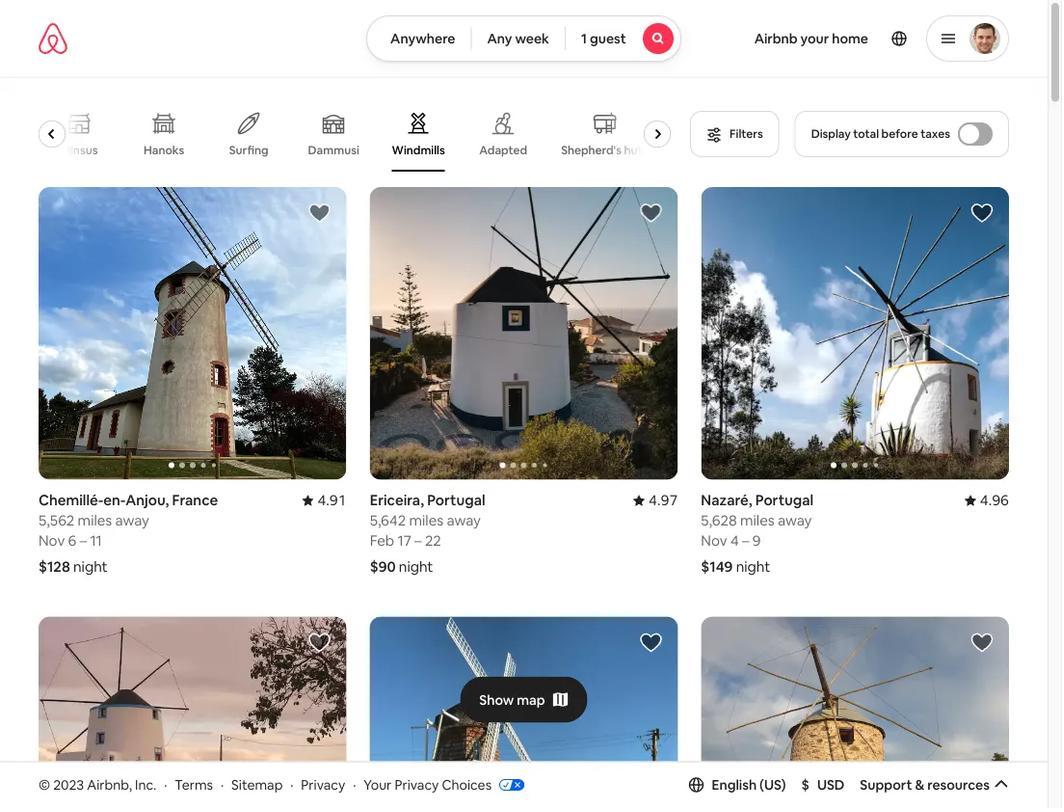 Task type: describe. For each thing, give the bounding box(es) containing it.
5,628
[[702, 511, 738, 530]]

support & resources
[[861, 776, 991, 794]]

4.96 out of 5 average rating image
[[965, 491, 1010, 510]]

minsus
[[61, 143, 98, 158]]

9
[[753, 532, 761, 550]]

terms link
[[175, 776, 213, 793]]

anywhere
[[391, 30, 456, 47]]

map
[[517, 691, 546, 709]]

– for nov
[[743, 532, 750, 550]]

(us)
[[760, 776, 787, 794]]

nazaré,
[[702, 491, 753, 510]]

resources
[[928, 776, 991, 794]]

display total before taxes
[[812, 126, 951, 141]]

1 · from the left
[[164, 776, 167, 793]]

22
[[425, 532, 442, 550]]

away for 5,642 miles away
[[447, 511, 481, 530]]

sitemap
[[232, 776, 283, 793]]

support
[[861, 776, 913, 794]]

5,562
[[39, 511, 75, 530]]

add to wishlist: nazaré, portugal image
[[971, 202, 994, 225]]

terms · sitemap · privacy
[[175, 776, 346, 793]]

portugal for 5,628 miles away
[[756, 491, 814, 510]]

anywhere button
[[367, 15, 472, 62]]

support & resources button
[[861, 776, 1010, 794]]

guest
[[590, 30, 627, 47]]

add to wishlist: ericeira, portugal image
[[640, 202, 663, 225]]

1
[[582, 30, 587, 47]]

5,642
[[370, 511, 406, 530]]

$90
[[370, 558, 396, 577]]

miles for 5,628 miles away
[[741, 511, 775, 530]]

show map
[[480, 691, 546, 709]]

$149
[[702, 558, 734, 577]]

4
[[731, 532, 739, 550]]

any week button
[[471, 15, 566, 62]]

english
[[712, 776, 757, 794]]

total
[[854, 126, 880, 141]]

night inside chemillé-en-anjou, france 5,562 miles away nov 6 – 11 $128 night
[[73, 558, 108, 577]]

airbnb your home
[[755, 30, 869, 47]]

night for $149
[[737, 558, 771, 577]]

feb
[[370, 532, 395, 550]]

your privacy choices
[[364, 776, 492, 793]]

ericeira,
[[370, 491, 424, 510]]

any week
[[488, 30, 550, 47]]

dammusi
[[309, 143, 360, 158]]

profile element
[[705, 0, 1010, 77]]

huts
[[625, 143, 649, 157]]

nov inside chemillé-en-anjou, france 5,562 miles away nov 6 – 11 $128 night
[[39, 532, 65, 550]]

france
[[172, 491, 218, 510]]

none search field containing anywhere
[[367, 15, 682, 62]]



Task type: vqa. For each thing, say whether or not it's contained in the screenshot.
Search Field
yes



Task type: locate. For each thing, give the bounding box(es) containing it.
add to wishlist: rosebud, canada image
[[640, 632, 663, 655]]

english (us) button
[[689, 776, 787, 794]]

– inside nazaré, portugal 5,628 miles away nov 4 – 9 $149 night
[[743, 532, 750, 550]]

filters
[[730, 126, 764, 141]]

3 miles from the left
[[741, 511, 775, 530]]

nazaré, portugal 5,628 miles away nov 4 – 9 $149 night
[[702, 491, 814, 577]]

1 miles from the left
[[78, 511, 112, 530]]

2 portugal from the left
[[756, 491, 814, 510]]

0 horizontal spatial nov
[[39, 532, 65, 550]]

2 away from the left
[[447, 511, 481, 530]]

©
[[39, 776, 50, 793]]

week
[[515, 30, 550, 47]]

night down 17
[[399, 558, 434, 577]]

nov left 6
[[39, 532, 65, 550]]

shepherd's
[[562, 143, 623, 157]]

night inside nazaré, portugal 5,628 miles away nov 4 – 9 $149 night
[[737, 558, 771, 577]]

away right 5,628
[[778, 511, 813, 530]]

·
[[164, 776, 167, 793], [221, 776, 224, 793], [291, 776, 294, 793], [353, 776, 356, 793]]

1 guest
[[582, 30, 627, 47]]

miles inside chemillé-en-anjou, france 5,562 miles away nov 6 – 11 $128 night
[[78, 511, 112, 530]]

0 horizontal spatial –
[[80, 532, 87, 550]]

night for $90
[[399, 558, 434, 577]]

chemillé-en-anjou, france 5,562 miles away nov 6 – 11 $128 night
[[39, 491, 218, 577]]

$128
[[39, 558, 70, 577]]

–
[[80, 532, 87, 550], [415, 532, 422, 550], [743, 532, 750, 550]]

miles up 22
[[409, 511, 444, 530]]

4.91
[[318, 491, 347, 510]]

11
[[90, 532, 102, 550]]

4.97 out of 5 average rating image
[[634, 491, 678, 510]]

· left privacy link
[[291, 776, 294, 793]]

© 2023 airbnb, inc. ·
[[39, 776, 167, 793]]

home
[[833, 30, 869, 47]]

hanoks
[[144, 143, 185, 158]]

away
[[115, 511, 149, 530], [447, 511, 481, 530], [778, 511, 813, 530]]

3 night from the left
[[737, 558, 771, 577]]

1 horizontal spatial nov
[[702, 532, 728, 550]]

before
[[882, 126, 919, 141]]

– right 6
[[80, 532, 87, 550]]

&
[[916, 776, 925, 794]]

$
[[802, 776, 810, 794]]

0 horizontal spatial away
[[115, 511, 149, 530]]

privacy left your
[[301, 776, 346, 793]]

portugal inside ericeira, portugal 5,642 miles away feb 17 – 22 $90 night
[[427, 491, 486, 510]]

2 horizontal spatial night
[[737, 558, 771, 577]]

display
[[812, 126, 851, 141]]

your privacy choices link
[[364, 776, 525, 795]]

any
[[488, 30, 513, 47]]

portugal for 5,642 miles away
[[427, 491, 486, 510]]

2023
[[53, 776, 84, 793]]

ericeira, portugal 5,642 miles away feb 17 – 22 $90 night
[[370, 491, 486, 577]]

3 – from the left
[[743, 532, 750, 550]]

your
[[364, 776, 392, 793]]

miles inside ericeira, portugal 5,642 miles away feb 17 – 22 $90 night
[[409, 511, 444, 530]]

portugal inside nazaré, portugal 5,628 miles away nov 4 – 9 $149 night
[[756, 491, 814, 510]]

portugal up 9 at the bottom of the page
[[756, 491, 814, 510]]

night
[[73, 558, 108, 577], [399, 558, 434, 577], [737, 558, 771, 577]]

show map button
[[460, 677, 588, 723]]

night down "11"
[[73, 558, 108, 577]]

1 away from the left
[[115, 511, 149, 530]]

add to wishlist: aveleira, portugal image
[[971, 632, 994, 655]]

$ usd
[[802, 776, 845, 794]]

2 – from the left
[[415, 532, 422, 550]]

away down anjou,
[[115, 511, 149, 530]]

None search field
[[367, 15, 682, 62]]

2 horizontal spatial miles
[[741, 511, 775, 530]]

1 horizontal spatial night
[[399, 558, 434, 577]]

privacy right your
[[395, 776, 439, 793]]

– inside chemillé-en-anjou, france 5,562 miles away nov 6 – 11 $128 night
[[80, 532, 87, 550]]

chemillé-
[[39, 491, 104, 510]]

group containing shepherd's huts
[[39, 96, 679, 172]]

· right terms
[[221, 776, 224, 793]]

0 horizontal spatial portugal
[[427, 491, 486, 510]]

2 horizontal spatial –
[[743, 532, 750, 550]]

1 horizontal spatial miles
[[409, 511, 444, 530]]

2 · from the left
[[221, 776, 224, 793]]

– inside ericeira, portugal 5,642 miles away feb 17 – 22 $90 night
[[415, 532, 422, 550]]

privacy link
[[301, 776, 346, 793]]

your
[[801, 30, 830, 47]]

nov
[[39, 532, 65, 550], [702, 532, 728, 550]]

miles for 5,642 miles away
[[409, 511, 444, 530]]

night down 9 at the bottom of the page
[[737, 558, 771, 577]]

privacy inside your privacy choices link
[[395, 776, 439, 793]]

shepherd's huts
[[562, 143, 649, 157]]

– for feb
[[415, 532, 422, 550]]

2 horizontal spatial away
[[778, 511, 813, 530]]

night inside ericeira, portugal 5,642 miles away feb 17 – 22 $90 night
[[399, 558, 434, 577]]

airbnb,
[[87, 776, 132, 793]]

adapted
[[480, 143, 528, 158]]

– left 9 at the bottom of the page
[[743, 532, 750, 550]]

1 horizontal spatial privacy
[[395, 776, 439, 793]]

2 night from the left
[[399, 558, 434, 577]]

inc.
[[135, 776, 157, 793]]

miles up 9 at the bottom of the page
[[741, 511, 775, 530]]

nov left 4
[[702, 532, 728, 550]]

away right '5,642'
[[447, 511, 481, 530]]

surfing
[[230, 143, 269, 158]]

anjou,
[[126, 491, 169, 510]]

add to wishlist: peniche, portugal image
[[308, 632, 331, 655]]

3 away from the left
[[778, 511, 813, 530]]

4.96
[[981, 491, 1010, 510]]

away for 5,628 miles away
[[778, 511, 813, 530]]

1 privacy from the left
[[301, 776, 346, 793]]

2 miles from the left
[[409, 511, 444, 530]]

1 night from the left
[[73, 558, 108, 577]]

miles inside nazaré, portugal 5,628 miles away nov 4 – 9 $149 night
[[741, 511, 775, 530]]

display total before taxes button
[[795, 111, 1010, 157]]

– right 17
[[415, 532, 422, 550]]

· left your
[[353, 776, 356, 793]]

0 horizontal spatial privacy
[[301, 776, 346, 793]]

nov inside nazaré, portugal 5,628 miles away nov 4 – 9 $149 night
[[702, 532, 728, 550]]

2 privacy from the left
[[395, 776, 439, 793]]

1 – from the left
[[80, 532, 87, 550]]

0 horizontal spatial miles
[[78, 511, 112, 530]]

show
[[480, 691, 514, 709]]

portugal up 22
[[427, 491, 486, 510]]

2 nov from the left
[[702, 532, 728, 550]]

17
[[398, 532, 412, 550]]

1 horizontal spatial –
[[415, 532, 422, 550]]

1 nov from the left
[[39, 532, 65, 550]]

4.97
[[649, 491, 678, 510]]

4.91 out of 5 average rating image
[[302, 491, 347, 510]]

choices
[[442, 776, 492, 793]]

taxes
[[921, 126, 951, 141]]

miles
[[78, 511, 112, 530], [409, 511, 444, 530], [741, 511, 775, 530]]

1 guest button
[[565, 15, 682, 62]]

1 portugal from the left
[[427, 491, 486, 510]]

portugal
[[427, 491, 486, 510], [756, 491, 814, 510]]

1 horizontal spatial portugal
[[756, 491, 814, 510]]

away inside chemillé-en-anjou, france 5,562 miles away nov 6 – 11 $128 night
[[115, 511, 149, 530]]

sitemap link
[[232, 776, 283, 793]]

miles up "11"
[[78, 511, 112, 530]]

privacy
[[301, 776, 346, 793], [395, 776, 439, 793]]

1 horizontal spatial away
[[447, 511, 481, 530]]

4 · from the left
[[353, 776, 356, 793]]

group
[[39, 96, 679, 172], [39, 187, 347, 480], [370, 187, 678, 480], [702, 187, 1010, 480], [39, 617, 347, 808], [370, 617, 678, 808], [702, 617, 1010, 808]]

· right the inc.
[[164, 776, 167, 793]]

0 horizontal spatial night
[[73, 558, 108, 577]]

6
[[68, 532, 77, 550]]

usd
[[818, 776, 845, 794]]

away inside nazaré, portugal 5,628 miles away nov 4 – 9 $149 night
[[778, 511, 813, 530]]

filters button
[[691, 111, 780, 157]]

terms
[[175, 776, 213, 793]]

airbnb
[[755, 30, 798, 47]]

windmills
[[393, 143, 446, 158]]

english (us)
[[712, 776, 787, 794]]

add to wishlist: chemillé-en-anjou, france image
[[308, 202, 331, 225]]

3 · from the left
[[291, 776, 294, 793]]

en-
[[104, 491, 126, 510]]

airbnb your home link
[[743, 18, 881, 59]]

away inside ericeira, portugal 5,642 miles away feb 17 – 22 $90 night
[[447, 511, 481, 530]]



